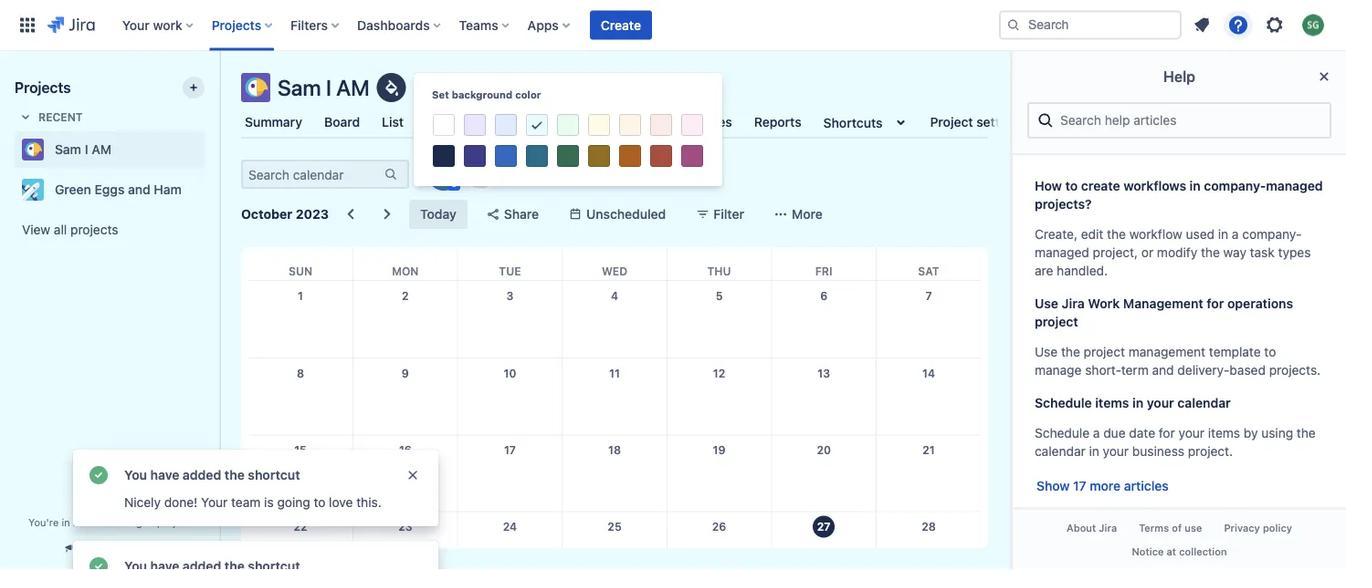 Task type: vqa. For each thing, say whether or not it's contained in the screenshot.
Export issues button
no



Task type: locate. For each thing, give the bounding box(es) containing it.
you have added the shortcut
[[124, 468, 300, 483]]

sam i am up board
[[278, 75, 370, 100]]

25
[[608, 521, 622, 534]]

row up 4 link
[[248, 248, 981, 281]]

tab list containing calendar
[[230, 106, 1029, 139]]

0 vertical spatial items
[[1096, 396, 1130, 411]]

22
[[294, 521, 307, 534]]

0 horizontal spatial jira
[[1062, 296, 1085, 312]]

short-
[[1086, 363, 1122, 378]]

summary
[[245, 115, 302, 130]]

0 vertical spatial use
[[1035, 296, 1059, 312]]

timeline link
[[498, 106, 557, 139]]

1 vertical spatial projects
[[15, 79, 71, 96]]

2 horizontal spatial to
[[1265, 345, 1277, 360]]

and inside use the project management template to manage short-term and delivery-based projects.
[[1153, 363, 1175, 378]]

a
[[1232, 227, 1239, 242], [1093, 426, 1100, 441], [73, 517, 79, 529]]

schedule down manage
[[1035, 396, 1092, 411]]

and left ham
[[128, 182, 150, 197]]

2 row from the top
[[248, 281, 981, 358]]

you're
[[28, 517, 59, 529]]

of
[[1172, 523, 1182, 535]]

schedule left due
[[1035, 426, 1090, 441]]

a up way
[[1232, 227, 1239, 242]]

5 row from the top
[[248, 513, 981, 571]]

teal image
[[526, 145, 548, 167]]

projects inside popup button
[[212, 17, 261, 32]]

use
[[1185, 523, 1203, 535]]

1 vertical spatial for
[[1159, 426, 1176, 441]]

1 vertical spatial managed
[[1035, 245, 1090, 260]]

row down 18
[[248, 513, 981, 571]]

am up board
[[336, 75, 370, 100]]

to left love
[[314, 496, 326, 511]]

the inside schedule a due date for your items by using the calendar in your business project.
[[1297, 426, 1316, 441]]

items up project.
[[1208, 426, 1241, 441]]

green image
[[557, 145, 579, 167]]

company- up task
[[1243, 227, 1302, 242]]

0 horizontal spatial i
[[85, 142, 88, 157]]

teal radio
[[523, 143, 551, 170]]

a left due
[[1093, 426, 1100, 441]]

1 horizontal spatial 17
[[1073, 479, 1087, 494]]

for up business
[[1159, 426, 1176, 441]]

added
[[183, 468, 221, 483]]

projects up sidebar navigation icon
[[212, 17, 261, 32]]

sat
[[918, 265, 940, 278]]

managed up types
[[1266, 179, 1323, 194]]

your inside dropdown button
[[122, 17, 150, 32]]

operations
[[1228, 296, 1294, 312]]

1 horizontal spatial projects
[[212, 17, 261, 32]]

1 vertical spatial jira
[[1099, 523, 1117, 535]]

1 horizontal spatial am
[[336, 75, 370, 100]]

project inside use jira work management for operations project
[[1035, 315, 1079, 330]]

1 horizontal spatial to
[[1066, 179, 1078, 194]]

calendar
[[1178, 396, 1231, 411], [1035, 444, 1086, 460]]

edit
[[1081, 227, 1104, 242]]

0 vertical spatial your
[[1147, 396, 1175, 411]]

your up project.
[[1179, 426, 1205, 441]]

0 horizontal spatial sam
[[55, 142, 81, 157]]

light-red radio
[[648, 111, 675, 139]]

your work button
[[117, 11, 201, 40]]

1 vertical spatial items
[[1208, 426, 1241, 441]]

21
[[923, 444, 935, 457]]

jira inside button
[[1099, 523, 1117, 535]]

projects
[[212, 17, 261, 32], [15, 79, 71, 96]]

sam
[[278, 75, 321, 100], [55, 142, 81, 157]]

managed down nicely
[[110, 517, 154, 529]]

2 use from the top
[[1035, 345, 1058, 360]]

help image
[[1228, 14, 1250, 36]]

schedule inside schedule a due date for your items by using the calendar in your business project.
[[1035, 426, 1090, 441]]

jira inside use jira work management for operations project
[[1062, 296, 1085, 312]]

a inside create, edit the workflow used in a company- managed project, or modify the way task types are handled.
[[1232, 227, 1239, 242]]

use inside use jira work management for operations project
[[1035, 296, 1059, 312]]

Search help articles field
[[1055, 104, 1323, 137]]

7
[[926, 290, 932, 302]]

1 horizontal spatial managed
[[1035, 245, 1090, 260]]

sam i am down recent
[[55, 142, 112, 157]]

for for management
[[1207, 296, 1225, 312]]

light-teal radio
[[523, 111, 551, 140]]

have
[[150, 468, 179, 483]]

dashboards
[[357, 17, 430, 32]]

0 vertical spatial project
[[1035, 315, 1079, 330]]

set background color
[[432, 89, 541, 101]]

you're in a team-managed project
[[28, 517, 191, 529]]

jira
[[1062, 296, 1085, 312], [1099, 523, 1117, 535]]

project up short-
[[1084, 345, 1126, 360]]

to
[[1066, 179, 1078, 194], [1265, 345, 1277, 360], [314, 496, 326, 511]]

red radio
[[648, 143, 675, 170]]

0 vertical spatial and
[[128, 182, 150, 197]]

banner
[[0, 0, 1347, 51]]

1 horizontal spatial i
[[326, 75, 332, 100]]

sam down recent
[[55, 142, 81, 157]]

7 link
[[914, 281, 944, 311]]

for inside schedule a due date for your items by using the calendar in your business project.
[[1159, 426, 1176, 441]]

Search field
[[999, 11, 1182, 40]]

0 vertical spatial company-
[[1204, 179, 1266, 194]]

view all projects
[[22, 222, 118, 238]]

11
[[609, 367, 620, 380]]

1 schedule from the top
[[1035, 396, 1092, 411]]

you
[[124, 468, 147, 483]]

17 up 24 link
[[504, 444, 516, 457]]

settings image
[[1264, 14, 1286, 36]]

1 vertical spatial a
[[1093, 426, 1100, 441]]

2 horizontal spatial a
[[1232, 227, 1239, 242]]

19 link
[[705, 436, 734, 465]]

the down used in the top right of the page
[[1201, 245, 1220, 260]]

to up based
[[1265, 345, 1277, 360]]

unscheduled button
[[557, 200, 677, 229]]

success image
[[88, 465, 110, 487]]

calendar up show
[[1035, 444, 1086, 460]]

row up 25 link
[[248, 436, 981, 513]]

3 link
[[496, 281, 525, 311]]

0 vertical spatial projects
[[212, 17, 261, 32]]

2 horizontal spatial managed
[[1266, 179, 1323, 194]]

0 vertical spatial schedule
[[1035, 396, 1092, 411]]

0 horizontal spatial your
[[1103, 444, 1129, 460]]

1 row from the top
[[248, 248, 981, 281]]

0 horizontal spatial a
[[73, 517, 79, 529]]

1 vertical spatial calendar
[[1035, 444, 1086, 460]]

create,
[[1035, 227, 1078, 242]]

0 horizontal spatial am
[[92, 142, 112, 157]]

1 horizontal spatial your
[[201, 496, 228, 511]]

your left the work
[[122, 17, 150, 32]]

2 link
[[391, 281, 420, 311]]

items inside schedule a due date for your items by using the calendar in your business project.
[[1208, 426, 1241, 441]]

light-green radio
[[555, 111, 582, 139]]

dark image
[[433, 145, 455, 167]]

project
[[930, 115, 973, 130]]

mon link
[[388, 248, 422, 280]]

1 vertical spatial and
[[1153, 363, 1175, 378]]

to up projects?
[[1066, 179, 1078, 194]]

jira for use
[[1062, 296, 1085, 312]]

give feedback
[[81, 543, 156, 556]]

1 horizontal spatial calendar
[[1178, 396, 1231, 411]]

managed inside how to create workflows in company-managed projects?
[[1266, 179, 1323, 194]]

going
[[277, 496, 310, 511]]

14 link
[[914, 359, 944, 388]]

october
[[241, 207, 293, 222]]

light teal image
[[527, 115, 547, 137]]

blue radio
[[492, 143, 520, 170]]

1 vertical spatial to
[[1265, 345, 1277, 360]]

teams button
[[454, 11, 517, 40]]

sidebar navigation image
[[199, 73, 239, 110]]

1 vertical spatial i
[[85, 142, 88, 157]]

am
[[336, 75, 370, 100], [92, 142, 112, 157]]

and down management
[[1153, 363, 1175, 378]]

forms link
[[572, 106, 617, 139]]

jira for about
[[1099, 523, 1117, 535]]

red image
[[650, 145, 672, 167]]

jira image
[[48, 14, 95, 36], [48, 14, 95, 36]]

projects up collapse recent projects image at left top
[[15, 79, 71, 96]]

project up manage
[[1035, 315, 1079, 330]]

work
[[153, 17, 182, 32]]

for left operations
[[1207, 296, 1225, 312]]

1 vertical spatial company-
[[1243, 227, 1302, 242]]

1 horizontal spatial items
[[1208, 426, 1241, 441]]

managed down create,
[[1035, 245, 1090, 260]]

0 vertical spatial sam i am
[[278, 75, 370, 100]]

in right workflows
[[1190, 179, 1201, 194]]

0 vertical spatial managed
[[1266, 179, 1323, 194]]

dismiss image
[[406, 469, 420, 483]]

17 left more
[[1073, 479, 1087, 494]]

0 horizontal spatial and
[[128, 182, 150, 197]]

privacy policy link
[[1214, 518, 1304, 541]]

issues
[[694, 115, 732, 130]]

1 vertical spatial schedule
[[1035, 426, 1090, 441]]

jira right 'about'
[[1099, 523, 1117, 535]]

1 vertical spatial your
[[201, 496, 228, 511]]

i up green
[[85, 142, 88, 157]]

items up due
[[1096, 396, 1130, 411]]

2 horizontal spatial your
[[1179, 426, 1205, 441]]

0 vertical spatial to
[[1066, 179, 1078, 194]]

done!
[[164, 496, 198, 511]]

2 horizontal spatial project
[[1084, 345, 1126, 360]]

purple image
[[464, 145, 486, 167]]

17 inside button
[[1073, 479, 1087, 494]]

1 vertical spatial sam i am
[[55, 142, 112, 157]]

i
[[326, 75, 332, 100], [85, 142, 88, 157]]

due
[[1104, 426, 1126, 441]]

0 vertical spatial sam
[[278, 75, 321, 100]]

i up board
[[326, 75, 332, 100]]

your down you have added the shortcut at the bottom of page
[[201, 496, 228, 511]]

0 horizontal spatial for
[[1159, 426, 1176, 441]]

1 horizontal spatial project
[[1035, 315, 1079, 330]]

sam up summary
[[278, 75, 321, 100]]

24
[[503, 521, 517, 534]]

1 horizontal spatial a
[[1093, 426, 1100, 441]]

0 vertical spatial a
[[1232, 227, 1239, 242]]

0 horizontal spatial calendar
[[1035, 444, 1086, 460]]

more
[[792, 207, 823, 222]]

0 horizontal spatial managed
[[110, 517, 154, 529]]

row up 18
[[248, 358, 981, 436]]

project down done!
[[157, 517, 191, 529]]

delivery-
[[1178, 363, 1230, 378]]

terms of use link
[[1128, 518, 1214, 541]]

in inside schedule a due date for your items by using the calendar in your business project.
[[1089, 444, 1100, 460]]

schedule for schedule a due date for your items by using the calendar in your business project.
[[1035, 426, 1090, 441]]

the up manage
[[1062, 345, 1081, 360]]

shortcut
[[248, 468, 300, 483]]

8
[[297, 367, 304, 380]]

am up green eggs and ham link
[[92, 142, 112, 157]]

row containing 15
[[248, 436, 981, 513]]

0 horizontal spatial project
[[157, 517, 191, 529]]

0 horizontal spatial items
[[1096, 396, 1130, 411]]

3 row from the top
[[248, 358, 981, 436]]

in inside create, edit the workflow used in a company- managed project, or modify the way task types are handled.
[[1219, 227, 1229, 242]]

light magenta image
[[682, 114, 703, 136]]

in up show 17 more articles on the right bottom of the page
[[1089, 444, 1100, 460]]

the right using
[[1297, 426, 1316, 441]]

banner containing your work
[[0, 0, 1347, 51]]

1 vertical spatial 17
[[1073, 479, 1087, 494]]

company- inside create, edit the workflow used in a company- managed project, or modify the way task types are handled.
[[1243, 227, 1302, 242]]

0 horizontal spatial to
[[314, 496, 326, 511]]

light green image
[[557, 114, 579, 136]]

light-purple radio
[[461, 111, 489, 139]]

use inside use the project management template to manage short-term and delivery-based projects.
[[1035, 345, 1058, 360]]

2023
[[296, 207, 329, 222]]

0 vertical spatial jira
[[1062, 296, 1085, 312]]

your down due
[[1103, 444, 1129, 460]]

way
[[1224, 245, 1247, 260]]

october 2023
[[241, 207, 329, 222]]

create project image
[[186, 80, 201, 95]]

magenta radio
[[679, 143, 706, 170]]

0 vertical spatial your
[[122, 17, 150, 32]]

tab list
[[230, 106, 1029, 139]]

using
[[1262, 426, 1294, 441]]

2 vertical spatial a
[[73, 517, 79, 529]]

a left team- at the bottom
[[73, 517, 79, 529]]

2 vertical spatial your
[[1103, 444, 1129, 460]]

0 vertical spatial for
[[1207, 296, 1225, 312]]

jira left the work
[[1062, 296, 1085, 312]]

for inside use jira work management for operations project
[[1207, 296, 1225, 312]]

4 row from the top
[[248, 436, 981, 513]]

company- up used in the top right of the page
[[1204, 179, 1266, 194]]

4
[[611, 290, 619, 302]]

use for use the project management template to manage short-term and delivery-based projects.
[[1035, 345, 1058, 360]]

light yellow image
[[588, 114, 610, 136]]

9 link
[[391, 359, 420, 388]]

for
[[1207, 296, 1225, 312], [1159, 426, 1176, 441]]

1 horizontal spatial and
[[1153, 363, 1175, 378]]

modify
[[1157, 245, 1198, 260]]

date
[[1129, 426, 1156, 441]]

1 horizontal spatial jira
[[1099, 523, 1117, 535]]

1 horizontal spatial for
[[1207, 296, 1225, 312]]

sam i am
[[278, 75, 370, 100], [55, 142, 112, 157]]

use up manage
[[1035, 345, 1058, 360]]

2 vertical spatial project
[[157, 517, 191, 529]]

1 vertical spatial project
[[1084, 345, 1126, 360]]

thu link
[[704, 248, 735, 280]]

2 schedule from the top
[[1035, 426, 1090, 441]]

in up way
[[1219, 227, 1229, 242]]

grid
[[248, 248, 981, 571]]

use down the are
[[1035, 296, 1059, 312]]

light-magenta radio
[[679, 111, 706, 139]]

use
[[1035, 296, 1059, 312], [1035, 345, 1058, 360]]

1 use from the top
[[1035, 296, 1059, 312]]

calendar inside schedule a due date for your items by using the calendar in your business project.
[[1035, 444, 1086, 460]]

28 link
[[914, 513, 944, 542]]

2 vertical spatial to
[[314, 496, 326, 511]]

0 horizontal spatial 17
[[504, 444, 516, 457]]

light orange image
[[619, 114, 641, 136]]

use for use jira work management for operations project
[[1035, 296, 1059, 312]]

your up 'date'
[[1147, 396, 1175, 411]]

collapse recent projects image
[[15, 106, 37, 128]]

calendar down the delivery-
[[1178, 396, 1231, 411]]

orange radio
[[617, 143, 644, 170]]

appswitcher icon image
[[16, 14, 38, 36]]

20 link
[[810, 436, 839, 465]]

1 vertical spatial use
[[1035, 345, 1058, 360]]

previous month image
[[340, 204, 362, 226]]

row
[[248, 248, 981, 281], [248, 281, 981, 358], [248, 358, 981, 436], [248, 436, 981, 513], [248, 513, 981, 571]]

row down wed at the left top of page
[[248, 281, 981, 358]]

next month image
[[376, 204, 398, 226]]

light-blue radio
[[492, 111, 520, 139]]

settings
[[977, 115, 1026, 130]]

17 link
[[496, 436, 525, 465]]

0 horizontal spatial your
[[122, 17, 150, 32]]

notice
[[1132, 546, 1164, 558]]

background
[[452, 89, 513, 101]]



Task type: describe. For each thing, give the bounding box(es) containing it.
policy
[[1263, 523, 1293, 535]]

wed
[[602, 265, 628, 278]]

project,
[[1093, 245, 1138, 260]]

unscheduled image
[[568, 207, 583, 222]]

filter button
[[685, 200, 755, 229]]

the inside use the project management template to manage short-term and delivery-based projects.
[[1062, 345, 1081, 360]]

10 link
[[496, 359, 525, 388]]

success image
[[88, 556, 110, 571]]

row containing 1
[[248, 281, 981, 358]]

27
[[817, 521, 831, 534]]

green radio
[[555, 143, 582, 170]]

add to starred image
[[199, 179, 221, 201]]

0 vertical spatial calendar
[[1178, 396, 1231, 411]]

the up project,
[[1107, 227, 1126, 242]]

yellow radio
[[586, 143, 613, 170]]

light purple image
[[464, 114, 486, 136]]

list
[[382, 115, 404, 130]]

row containing 8
[[248, 358, 981, 436]]

about jira button
[[1056, 518, 1128, 541]]

create
[[601, 17, 641, 32]]

task
[[1250, 245, 1275, 260]]

management
[[1124, 296, 1204, 312]]

manage
[[1035, 363, 1082, 378]]

sam i am link
[[15, 132, 197, 168]]

notice at collection
[[1132, 546, 1227, 558]]

magenta image
[[682, 145, 703, 167]]

13 link
[[810, 359, 839, 388]]

21 link
[[914, 436, 944, 465]]

tue link
[[495, 248, 525, 280]]

2 vertical spatial managed
[[110, 517, 154, 529]]

dark radio
[[430, 143, 458, 170]]

managed inside create, edit the workflow used in a company- managed project, or modify the way task types are handled.
[[1035, 245, 1090, 260]]

10
[[504, 367, 517, 380]]

1 horizontal spatial sam
[[278, 75, 321, 100]]

filters
[[291, 17, 328, 32]]

15 link
[[286, 436, 315, 465]]

create button
[[590, 11, 652, 40]]

5 link
[[705, 281, 734, 311]]

green eggs and ham link
[[15, 172, 197, 208]]

5
[[716, 290, 723, 302]]

26 link
[[705, 513, 734, 542]]

19
[[713, 444, 726, 457]]

view
[[22, 222, 50, 238]]

company- inside how to create workflows in company-managed projects?
[[1204, 179, 1266, 194]]

work
[[1088, 296, 1120, 312]]

light-orange radio
[[617, 111, 644, 139]]

your profile and settings image
[[1303, 14, 1325, 36]]

how
[[1035, 179, 1062, 194]]

create, edit the workflow used in a company- managed project, or modify the way task types are handled.
[[1035, 227, 1311, 279]]

collection
[[1180, 546, 1227, 558]]

15
[[294, 444, 307, 457]]

close image
[[1314, 66, 1336, 88]]

light blue image
[[495, 114, 517, 136]]

0 horizontal spatial sam i am
[[55, 142, 112, 157]]

sun
[[289, 265, 312, 278]]

projects
[[70, 222, 118, 238]]

white radio
[[430, 111, 458, 139]]

12
[[713, 367, 726, 380]]

based
[[1230, 363, 1266, 378]]

orange image
[[619, 145, 641, 167]]

18 link
[[600, 436, 629, 465]]

1 vertical spatial your
[[1179, 426, 1205, 441]]

1 vertical spatial sam
[[55, 142, 81, 157]]

to inside how to create workflows in company-managed projects?
[[1066, 179, 1078, 194]]

8 link
[[286, 359, 315, 388]]

mon
[[392, 265, 419, 278]]

in up 'date'
[[1133, 396, 1144, 411]]

22 link
[[286, 513, 315, 542]]

give feedback button
[[52, 534, 167, 564]]

sun link
[[285, 248, 316, 280]]

Search calendar text field
[[243, 162, 382, 187]]

schedule items in your calendar
[[1035, 396, 1231, 411]]

all
[[54, 222, 67, 238]]

light red image
[[650, 114, 672, 136]]

0 vertical spatial am
[[336, 75, 370, 100]]

the up team
[[225, 468, 245, 483]]

nicely
[[124, 496, 161, 511]]

forms
[[575, 115, 613, 130]]

filter
[[714, 207, 745, 222]]

use jira work management for operations project
[[1035, 296, 1294, 330]]

1 horizontal spatial your
[[1147, 396, 1175, 411]]

yellow image
[[588, 145, 610, 167]]

11 link
[[600, 359, 629, 388]]

0 vertical spatial i
[[326, 75, 332, 100]]

today button
[[409, 200, 468, 229]]

how to create workflows in company-managed projects?
[[1035, 179, 1323, 212]]

in inside how to create workflows in company-managed projects?
[[1190, 179, 1201, 194]]

1 vertical spatial am
[[92, 142, 112, 157]]

business
[[1133, 444, 1185, 460]]

notifications image
[[1191, 14, 1213, 36]]

tue
[[499, 265, 521, 278]]

26
[[712, 521, 727, 534]]

row containing 22
[[248, 513, 981, 571]]

set background color image
[[381, 77, 403, 99]]

add people image
[[470, 164, 491, 185]]

pages link
[[631, 106, 676, 139]]

sam green image
[[429, 160, 459, 189]]

unscheduled
[[587, 207, 666, 222]]

eggs
[[95, 182, 125, 197]]

project.
[[1188, 444, 1233, 460]]

light-yellow radio
[[586, 111, 613, 139]]

in right you're
[[62, 517, 70, 529]]

20
[[817, 444, 831, 457]]

3
[[507, 290, 514, 302]]

apps button
[[522, 11, 577, 40]]

schedule for schedule items in your calendar
[[1035, 396, 1092, 411]]

sat link
[[915, 248, 943, 280]]

project settings
[[930, 115, 1026, 130]]

row containing sun
[[248, 248, 981, 281]]

use the project management template to manage short-term and delivery-based projects.
[[1035, 345, 1321, 378]]

grid containing sun
[[248, 248, 981, 571]]

terms of use
[[1139, 523, 1203, 535]]

project inside use the project management template to manage short-term and delivery-based projects.
[[1084, 345, 1126, 360]]

timeline
[[502, 115, 553, 130]]

0 vertical spatial 17
[[504, 444, 516, 457]]

search image
[[1007, 18, 1021, 32]]

at
[[1167, 546, 1177, 558]]

2
[[402, 290, 409, 302]]

blue image
[[495, 145, 517, 167]]

to inside use the project management template to manage short-term and delivery-based projects.
[[1265, 345, 1277, 360]]

1
[[298, 290, 303, 302]]

23 link
[[391, 513, 420, 542]]

management
[[1129, 345, 1206, 360]]

13
[[818, 367, 830, 380]]

template
[[1209, 345, 1261, 360]]

white image
[[433, 114, 455, 136]]

pages
[[635, 115, 672, 130]]

a inside schedule a due date for your items by using the calendar in your business project.
[[1093, 426, 1100, 441]]

primary element
[[11, 0, 999, 51]]

fri link
[[812, 248, 836, 280]]

purple radio
[[461, 143, 489, 170]]

show 17 more articles button
[[1028, 476, 1178, 498]]

0 horizontal spatial projects
[[15, 79, 71, 96]]

dashboards button
[[352, 11, 448, 40]]

add to starred image
[[199, 139, 221, 161]]

1 horizontal spatial sam i am
[[278, 75, 370, 100]]

more button
[[763, 200, 834, 229]]

projects button
[[206, 11, 280, 40]]

types
[[1279, 245, 1311, 260]]

teams
[[459, 17, 499, 32]]

issues link
[[690, 106, 736, 139]]

24 link
[[496, 513, 525, 542]]

for for date
[[1159, 426, 1176, 441]]



